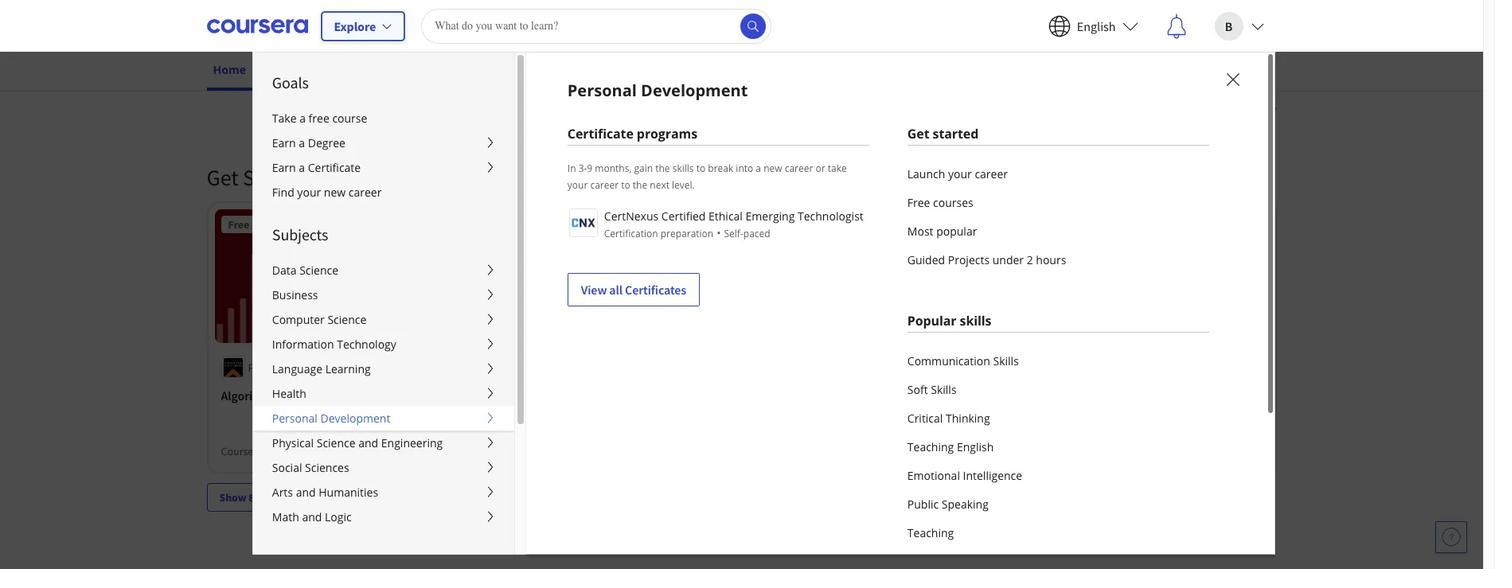 Task type: vqa. For each thing, say whether or not it's contained in the screenshot.
your corresponding to Launch your career
yes



Task type: locate. For each thing, give the bounding box(es) containing it.
college
[[902, 360, 937, 375]]

science up the business
[[299, 263, 338, 278]]

a left the free
[[299, 111, 306, 126]]

princeton university for science:
[[520, 360, 614, 375]]

a inside popup button
[[299, 160, 305, 175]]

teaching for teaching english
[[907, 439, 954, 455]]

get started with these free courses main content
[[0, 80, 1483, 569]]

computer down the business
[[272, 312, 325, 327]]

1 horizontal spatial the
[[655, 162, 670, 175]]

1 vertical spatial find
[[272, 185, 294, 200]]

computer
[[272, 312, 325, 327], [493, 387, 548, 403]]

0 vertical spatial teaching
[[907, 439, 954, 455]]

1 princeton from the left
[[248, 360, 293, 375]]

2 university from the left
[[568, 360, 614, 375]]

0 horizontal spatial princeton university
[[248, 360, 342, 375]]

0 vertical spatial personal
[[567, 80, 637, 101]]

the up next
[[655, 162, 670, 175]]

emotional intelligence
[[907, 468, 1022, 483]]

free courses link
[[907, 189, 1209, 217]]

free
[[309, 111, 329, 126]]

hours
[[1036, 252, 1066, 268]]

teaching link
[[907, 519, 1209, 548]]

for
[[843, 387, 858, 403]]

course down the purpose
[[493, 444, 526, 458]]

career
[[785, 162, 813, 175], [975, 166, 1008, 182], [590, 178, 619, 192], [349, 185, 382, 200]]

list
[[907, 160, 1209, 275], [907, 347, 1209, 569]]

0 horizontal spatial skills
[[673, 162, 694, 175]]

earn down take
[[272, 135, 296, 150]]

gain
[[634, 162, 653, 175]]

development up programs
[[641, 80, 748, 101]]

2 princeton university from the left
[[520, 360, 614, 375]]

science for computer
[[328, 312, 366, 327]]

1 vertical spatial computer
[[493, 387, 548, 403]]

None search field
[[421, 8, 772, 43]]

data science button
[[253, 258, 514, 283]]

0 horizontal spatial personal development
[[272, 411, 390, 426]]

language
[[272, 361, 322, 377]]

1 vertical spatial certificate
[[308, 160, 361, 175]]

skills up communication skills
[[960, 312, 992, 330]]

english
[[1077, 18, 1116, 34], [957, 439, 994, 455]]

1 horizontal spatial english
[[1077, 18, 1116, 34]]

science inside data science dropdown button
[[299, 263, 338, 278]]

2 vertical spatial and
[[302, 510, 322, 525]]

1 princeton university from the left
[[248, 360, 342, 375]]

1 course from the left
[[221, 444, 253, 458]]

1 vertical spatial and
[[296, 485, 316, 500]]

to left break
[[696, 162, 706, 175]]

1 horizontal spatial with
[[674, 387, 698, 403]]

close image
[[1222, 68, 1243, 89], [1222, 68, 1243, 89], [1222, 68, 1243, 89], [1222, 68, 1243, 89], [1222, 68, 1243, 89], [1223, 69, 1243, 90]]

science up information technology
[[328, 312, 366, 327]]

learning right my
[[303, 62, 348, 77]]

princeton up algorithms, part i at the left
[[248, 360, 293, 375]]

science inside "computer science" dropdown button
[[328, 312, 366, 327]]

personal development up programs
[[567, 80, 748, 101]]

1 horizontal spatial get
[[907, 125, 929, 143]]

english inside button
[[1077, 18, 1116, 34]]

more
[[256, 490, 282, 504]]

princeton for computer
[[520, 360, 565, 375]]

get for get started
[[907, 125, 929, 143]]

your inside explore menu element
[[297, 185, 321, 200]]

princeton university down information
[[248, 360, 342, 375]]

list for get started
[[907, 160, 1209, 275]]

1 horizontal spatial certificate
[[567, 125, 634, 143]]

free inside "link"
[[907, 195, 930, 210]]

computer science
[[272, 312, 366, 327]]

2 course from the left
[[493, 444, 526, 458]]

0 vertical spatial list
[[907, 160, 1209, 275]]

1 horizontal spatial princeton university
[[520, 360, 614, 375]]

princeton up science:
[[520, 360, 565, 375]]

take
[[828, 162, 847, 175]]

arts and humanities
[[272, 485, 378, 500]]

course
[[332, 111, 367, 126]]

personal
[[567, 80, 637, 101], [272, 411, 318, 426]]

certificates
[[625, 282, 686, 298]]

months,
[[595, 162, 632, 175]]

computer inside computer science: programming with a purpose
[[493, 387, 548, 403]]

1 horizontal spatial personal
[[567, 80, 637, 101]]

personal development group
[[252, 52, 1495, 569]]

•
[[717, 225, 721, 240]]

0 vertical spatial learning
[[303, 62, 348, 77]]

0 horizontal spatial skills
[[931, 382, 957, 397]]

a right into
[[756, 162, 761, 175]]

free down started
[[228, 217, 249, 232]]

1 horizontal spatial personal development
[[567, 80, 748, 101]]

1 earn from the top
[[272, 135, 296, 150]]

computer up the purpose
[[493, 387, 548, 403]]

1 vertical spatial get
[[207, 163, 238, 192]]

1 teaching from the top
[[907, 439, 954, 455]]

certificate inside personal development menu item
[[567, 125, 634, 143]]

personal development down algorithms, part i link
[[272, 411, 390, 426]]

1 horizontal spatial skills
[[993, 353, 1019, 369]]

0 horizontal spatial computer
[[272, 312, 325, 327]]

earn down earn a degree
[[272, 160, 296, 175]]

university down information technology
[[295, 360, 342, 375]]

a inside computer science: programming with a purpose
[[701, 387, 707, 403]]

0 horizontal spatial certificate
[[308, 160, 361, 175]]

courses
[[933, 195, 973, 210]]

1 vertical spatial earn
[[272, 160, 296, 175]]

new right into
[[764, 162, 782, 175]]

computer for computer science
[[272, 312, 325, 327]]

skills up level.
[[673, 162, 694, 175]]

0 vertical spatial certificate
[[567, 125, 634, 143]]

with inside computer science: programming with a purpose
[[674, 387, 698, 403]]

1 vertical spatial to
[[621, 178, 630, 192]]

0 vertical spatial skills
[[673, 162, 694, 175]]

1 horizontal spatial find
[[505, 62, 527, 77]]

new inside in 3-9 months, gain the skills to break into a new career or take your career to the next level.
[[764, 162, 782, 175]]

view all certificates link
[[567, 273, 700, 307]]

certificate
[[567, 125, 634, 143], [308, 160, 361, 175]]

development
[[641, 80, 748, 101], [320, 411, 390, 426]]

1 vertical spatial development
[[320, 411, 390, 426]]

with down degree on the top left of the page
[[315, 163, 356, 192]]

0 vertical spatial personal development
[[567, 80, 748, 101]]

personal development inside personal development menu item
[[567, 80, 748, 101]]

0 vertical spatial english
[[1077, 18, 1116, 34]]

1 horizontal spatial skills
[[960, 312, 992, 330]]

development up physical science and engineering
[[320, 411, 390, 426]]

business button
[[253, 283, 514, 307]]

free for algorithms, part i
[[228, 217, 249, 232]]

logic
[[325, 510, 352, 525]]

1 vertical spatial personal
[[272, 411, 318, 426]]

earn inside dropdown button
[[272, 135, 296, 150]]

0 vertical spatial computer
[[272, 312, 325, 327]]

new
[[764, 162, 782, 175], [324, 185, 346, 200]]

close image
[[1222, 68, 1243, 89], [1222, 68, 1243, 89], [1222, 68, 1243, 89]]

and for logic
[[302, 510, 322, 525]]

show 8 more button
[[207, 483, 295, 512]]

2 list from the top
[[907, 347, 1209, 569]]

communication skills link
[[907, 347, 1209, 376]]

0 vertical spatial new
[[764, 162, 782, 175]]

take
[[272, 111, 297, 126]]

free for cybersecurity for everyone
[[773, 217, 794, 232]]

0 horizontal spatial princeton
[[248, 360, 293, 375]]

science up sciences
[[317, 435, 356, 451]]

earn inside popup button
[[272, 160, 296, 175]]

development inside menu item
[[641, 80, 748, 101]]

0 horizontal spatial university
[[295, 360, 342, 375]]

1 list from the top
[[907, 160, 1209, 275]]

skills right communication
[[993, 353, 1019, 369]]

0 vertical spatial with
[[315, 163, 356, 192]]

0 vertical spatial skills
[[993, 353, 1019, 369]]

get started with these free courses collection element
[[197, 138, 1286, 537]]

skills down park
[[931, 382, 957, 397]]

2 princeton from the left
[[520, 360, 565, 375]]

thinking
[[946, 411, 990, 426]]

emotional
[[907, 468, 960, 483]]

paced
[[743, 227, 770, 240]]

2 vertical spatial science
[[317, 435, 356, 451]]

get started
[[907, 125, 979, 143]]

1 vertical spatial teaching
[[907, 525, 954, 541]]

1 vertical spatial english
[[957, 439, 994, 455]]

1 horizontal spatial computer
[[493, 387, 548, 403]]

list containing launch your career
[[907, 160, 1209, 275]]

0 horizontal spatial new
[[324, 185, 346, 200]]

the down gain
[[633, 178, 647, 192]]

2 teaching from the top
[[907, 525, 954, 541]]

computer inside dropdown button
[[272, 312, 325, 327]]

your down 3-
[[567, 178, 588, 192]]

your left the new at left top
[[530, 62, 553, 77]]

university up science:
[[568, 360, 614, 375]]

my
[[284, 62, 300, 77]]

personal development menu item
[[525, 52, 1495, 569]]

0 vertical spatial science
[[299, 263, 338, 278]]

new down earn a certificate
[[324, 185, 346, 200]]

cybersecurity
[[765, 387, 840, 403]]

1 vertical spatial learning
[[325, 361, 371, 377]]

skills for soft skills
[[931, 382, 957, 397]]

1 vertical spatial science
[[328, 312, 366, 327]]

a right programming
[[701, 387, 707, 403]]

1 vertical spatial with
[[674, 387, 698, 403]]

a left degree on the top left of the page
[[299, 135, 305, 150]]

skills
[[993, 353, 1019, 369], [931, 382, 957, 397]]

computer science: programming with a purpose link
[[493, 386, 718, 424]]

skills inside in 3-9 months, gain the skills to break into a new career or take your career to the next level.
[[673, 162, 694, 175]]

your up courses
[[948, 166, 972, 182]]

0 vertical spatial earn
[[272, 135, 296, 150]]

0 horizontal spatial development
[[320, 411, 390, 426]]

personal down "part"
[[272, 411, 318, 426]]

university left of
[[793, 360, 839, 375]]

course up show
[[221, 444, 253, 458]]

1 vertical spatial skills
[[960, 312, 992, 330]]

your down earn a certificate
[[297, 185, 321, 200]]

find inside explore menu element
[[272, 185, 294, 200]]

0 horizontal spatial course
[[221, 444, 253, 458]]

programs
[[637, 125, 697, 143]]

of
[[842, 360, 851, 375]]

personal development
[[567, 80, 748, 101], [272, 411, 390, 426]]

list containing communication skills
[[907, 347, 1209, 569]]

public speaking
[[907, 497, 989, 512]]

to down months,
[[621, 178, 630, 192]]

1 university from the left
[[295, 360, 342, 375]]

with right programming
[[674, 387, 698, 403]]

0 horizontal spatial english
[[957, 439, 994, 455]]

with
[[315, 163, 356, 192], [674, 387, 698, 403]]

0 vertical spatial the
[[655, 162, 670, 175]]

1 vertical spatial personal development
[[272, 411, 390, 426]]

public
[[907, 497, 939, 512]]

1 horizontal spatial princeton
[[520, 360, 565, 375]]

earn
[[272, 135, 296, 150], [272, 160, 296, 175]]

information technology
[[272, 337, 396, 352]]

and right arts
[[296, 485, 316, 500]]

learning down information technology
[[325, 361, 371, 377]]

everyone
[[860, 387, 911, 403]]

a down earn a degree
[[299, 160, 305, 175]]

find
[[505, 62, 527, 77], [272, 185, 294, 200]]

personal down career
[[567, 80, 637, 101]]

free up most
[[907, 195, 930, 210]]

1 horizontal spatial new
[[764, 162, 782, 175]]

0 horizontal spatial get
[[207, 163, 238, 192]]

social sciences button
[[253, 455, 514, 480]]

show 8 more
[[219, 490, 282, 504]]

career down the earn a certificate popup button at the top left of page
[[349, 185, 382, 200]]

certificate up '9'
[[567, 125, 634, 143]]

1 vertical spatial skills
[[931, 382, 957, 397]]

0 horizontal spatial the
[[633, 178, 647, 192]]

1 horizontal spatial to
[[696, 162, 706, 175]]

princeton university up science:
[[520, 360, 614, 375]]

learning inside dropdown button
[[325, 361, 371, 377]]

a for certificate
[[299, 160, 305, 175]]

courses
[[464, 163, 537, 192]]

get inside main content
[[207, 163, 238, 192]]

0 vertical spatial get
[[907, 125, 929, 143]]

teaching up emotional
[[907, 439, 954, 455]]

get for get started with these free courses
[[207, 163, 238, 192]]

and up social sciences dropdown button
[[358, 435, 378, 451]]

science inside physical science and engineering dropdown button
[[317, 435, 356, 451]]

a inside dropdown button
[[299, 135, 305, 150]]

0 vertical spatial development
[[641, 80, 748, 101]]

next
[[650, 178, 669, 192]]

and for humanities
[[296, 485, 316, 500]]

my learning
[[284, 62, 348, 77]]

find left the new at left top
[[505, 62, 527, 77]]

1 horizontal spatial university
[[568, 360, 614, 375]]

launch
[[907, 166, 945, 182]]

certificate programs
[[567, 125, 697, 143]]

and left the logic
[[302, 510, 322, 525]]

your
[[530, 62, 553, 77], [948, 166, 972, 182], [567, 178, 588, 192], [297, 185, 321, 200]]

university
[[295, 360, 342, 375], [568, 360, 614, 375], [793, 360, 839, 375]]

find down earn a certificate
[[272, 185, 294, 200]]

get inside personal development menu item
[[907, 125, 929, 143]]

science
[[299, 263, 338, 278], [328, 312, 366, 327], [317, 435, 356, 451]]

the
[[655, 162, 670, 175], [633, 178, 647, 192]]

a for degree
[[299, 135, 305, 150]]

skills inside "link"
[[993, 353, 1019, 369]]

0 vertical spatial find
[[505, 62, 527, 77]]

1 vertical spatial list
[[907, 347, 1209, 569]]

princeton university
[[248, 360, 342, 375], [520, 360, 614, 375]]

0 horizontal spatial find
[[272, 185, 294, 200]]

2 horizontal spatial university
[[793, 360, 839, 375]]

2 earn from the top
[[272, 160, 296, 175]]

programming
[[597, 387, 671, 403]]

get started with these free courses
[[207, 163, 537, 192]]

free right paced
[[773, 217, 794, 232]]

most popular link
[[907, 217, 1209, 246]]

0 horizontal spatial personal
[[272, 411, 318, 426]]

b
[[1225, 18, 1233, 34]]

computer science: programming with a purpose
[[493, 387, 707, 422]]

1 vertical spatial new
[[324, 185, 346, 200]]

certnexus
[[604, 209, 659, 224]]

course
[[221, 444, 253, 458], [493, 444, 526, 458]]

1 horizontal spatial development
[[641, 80, 748, 101]]

certificate inside popup button
[[308, 160, 361, 175]]

free down courses
[[500, 217, 522, 232]]

and
[[358, 435, 378, 451], [296, 485, 316, 500], [302, 510, 322, 525]]

0 vertical spatial to
[[696, 162, 706, 175]]

certificate up 'find your new career'
[[308, 160, 361, 175]]

1 horizontal spatial course
[[493, 444, 526, 458]]

teaching down "public"
[[907, 525, 954, 541]]



Task type: describe. For each thing, give the bounding box(es) containing it.
home link
[[207, 52, 252, 91]]

0 horizontal spatial to
[[621, 178, 630, 192]]

2
[[1027, 252, 1033, 268]]

certification
[[604, 227, 658, 240]]

find for find your new career
[[505, 62, 527, 77]]

career down started
[[975, 166, 1008, 182]]

math and logic
[[272, 510, 352, 525]]

into
[[736, 162, 753, 175]]

speaking
[[942, 497, 989, 512]]

career down months,
[[590, 178, 619, 192]]

9
[[587, 162, 593, 175]]

1 vertical spatial the
[[633, 178, 647, 192]]

personal development inside personal development dropdown button
[[272, 411, 390, 426]]

course for computer science: programming with a purpose
[[493, 444, 526, 458]]

popular skills
[[907, 312, 992, 330]]

cybersecurity for everyone
[[765, 387, 911, 403]]

arts and humanities button
[[253, 480, 514, 505]]

english inside personal development menu item
[[957, 439, 994, 455]]

certnexus certified ethical emerging technologist certification preparation • self-paced
[[604, 209, 864, 240]]

soft
[[907, 382, 928, 397]]

soft skills
[[907, 382, 957, 397]]

critical
[[907, 411, 943, 426]]

partnername logo image
[[569, 209, 598, 237]]

engineering
[[381, 435, 443, 451]]

park
[[939, 360, 960, 375]]

new inside explore menu element
[[324, 185, 346, 200]]

cybersecurity for everyone link
[[765, 386, 990, 405]]

in
[[567, 162, 576, 175]]

physical science and engineering button
[[253, 431, 514, 455]]

i
[[311, 387, 315, 403]]

learning for language learning
[[325, 361, 371, 377]]

algorithms,
[[221, 387, 284, 403]]

explore
[[334, 18, 376, 34]]

critical thinking link
[[907, 404, 1209, 433]]

soft skills link
[[907, 376, 1209, 404]]

launch your career
[[907, 166, 1008, 182]]

purpose
[[493, 407, 538, 422]]

course for algorithms, part i
[[221, 444, 253, 458]]

princeton for algorithms,
[[248, 360, 293, 375]]

0 vertical spatial and
[[358, 435, 378, 451]]

all
[[609, 282, 623, 298]]

started
[[933, 125, 979, 143]]

science:
[[550, 387, 595, 403]]

teaching for teaching
[[907, 525, 954, 541]]

business
[[272, 287, 318, 303]]

personal inside personal development menu item
[[567, 80, 637, 101]]

technologist
[[798, 209, 864, 224]]

earn a degree
[[272, 135, 345, 150]]

humanities
[[319, 485, 378, 500]]

popular
[[936, 224, 977, 239]]

self-
[[724, 227, 743, 240]]

help center image
[[1442, 528, 1461, 547]]

career inside explore menu element
[[349, 185, 382, 200]]

view
[[581, 282, 607, 298]]

computer for computer science: programming with a purpose
[[493, 387, 548, 403]]

degree
[[308, 135, 345, 150]]

health
[[272, 386, 306, 401]]

a for free
[[299, 111, 306, 126]]

university for i
[[295, 360, 342, 375]]

goals
[[272, 72, 309, 92]]

teaching english link
[[907, 433, 1209, 462]]

language learning button
[[253, 357, 514, 381]]

break
[[708, 162, 733, 175]]

list for popular skills
[[907, 347, 1209, 569]]

explore button
[[320, 11, 405, 41]]

take a free course
[[272, 111, 367, 126]]

information
[[272, 337, 334, 352]]

communication
[[907, 353, 990, 369]]

princeton university for part
[[248, 360, 342, 375]]

free right these
[[419, 163, 459, 192]]

under
[[993, 252, 1024, 268]]

your for launch your career
[[948, 166, 972, 182]]

launch your career link
[[907, 160, 1209, 189]]

started
[[243, 163, 310, 192]]

certified
[[661, 209, 706, 224]]

data
[[272, 263, 297, 278]]

earn for earn a degree
[[272, 135, 296, 150]]

these
[[360, 163, 415, 192]]

find your new career link
[[253, 180, 514, 205]]

level.
[[672, 178, 695, 192]]

skills for communication skills
[[993, 353, 1019, 369]]

science for data
[[299, 263, 338, 278]]

guided projects under 2 hours
[[907, 252, 1066, 268]]

free for computer science: programming with a purpose
[[500, 217, 522, 232]]

learning for my learning
[[303, 62, 348, 77]]

personal inside personal development dropdown button
[[272, 411, 318, 426]]

view all certificates list
[[567, 207, 869, 307]]

0 horizontal spatial with
[[315, 163, 356, 192]]

computer science button
[[253, 307, 514, 332]]

show
[[219, 490, 246, 504]]

ethical
[[709, 209, 743, 224]]

explore menu element
[[253, 53, 514, 569]]

b button
[[1202, 0, 1277, 51]]

career left or
[[785, 162, 813, 175]]

What do you want to learn? text field
[[421, 8, 772, 43]]

maryland,
[[853, 360, 900, 375]]

8
[[248, 490, 254, 504]]

teaching english
[[907, 439, 994, 455]]

a inside in 3-9 months, gain the skills to break into a new career or take your career to the next level.
[[756, 162, 761, 175]]

arts
[[272, 485, 293, 500]]

university for programming
[[568, 360, 614, 375]]

development inside dropdown button
[[320, 411, 390, 426]]

smile image
[[1043, 248, 1062, 267]]

or
[[816, 162, 825, 175]]

find your new career link
[[498, 52, 624, 88]]

information technology button
[[253, 332, 514, 357]]

communication skills
[[907, 353, 1019, 369]]

new
[[556, 62, 580, 77]]

your inside in 3-9 months, gain the skills to break into a new career or take your career to the next level.
[[567, 178, 588, 192]]

preparation
[[661, 227, 714, 240]]

find for find your new career
[[272, 185, 294, 200]]

earn a certificate
[[272, 160, 361, 175]]

projects
[[948, 252, 990, 268]]

earn for earn a certificate
[[272, 160, 296, 175]]

take a free course link
[[253, 106, 514, 131]]

guided projects under 2 hours link
[[907, 246, 1209, 275]]

social
[[272, 460, 302, 475]]

3 university from the left
[[793, 360, 839, 375]]

earn your degree collection element
[[207, 537, 1277, 569]]

your for find your new career
[[297, 185, 321, 200]]

earn a degree button
[[253, 131, 514, 155]]

popular
[[907, 312, 957, 330]]

science for physical
[[317, 435, 356, 451]]

most
[[907, 224, 933, 239]]

coursera image
[[207, 13, 308, 39]]

algorithms, part i
[[221, 387, 315, 403]]

sciences
[[305, 460, 349, 475]]

your for find your new career
[[530, 62, 553, 77]]



